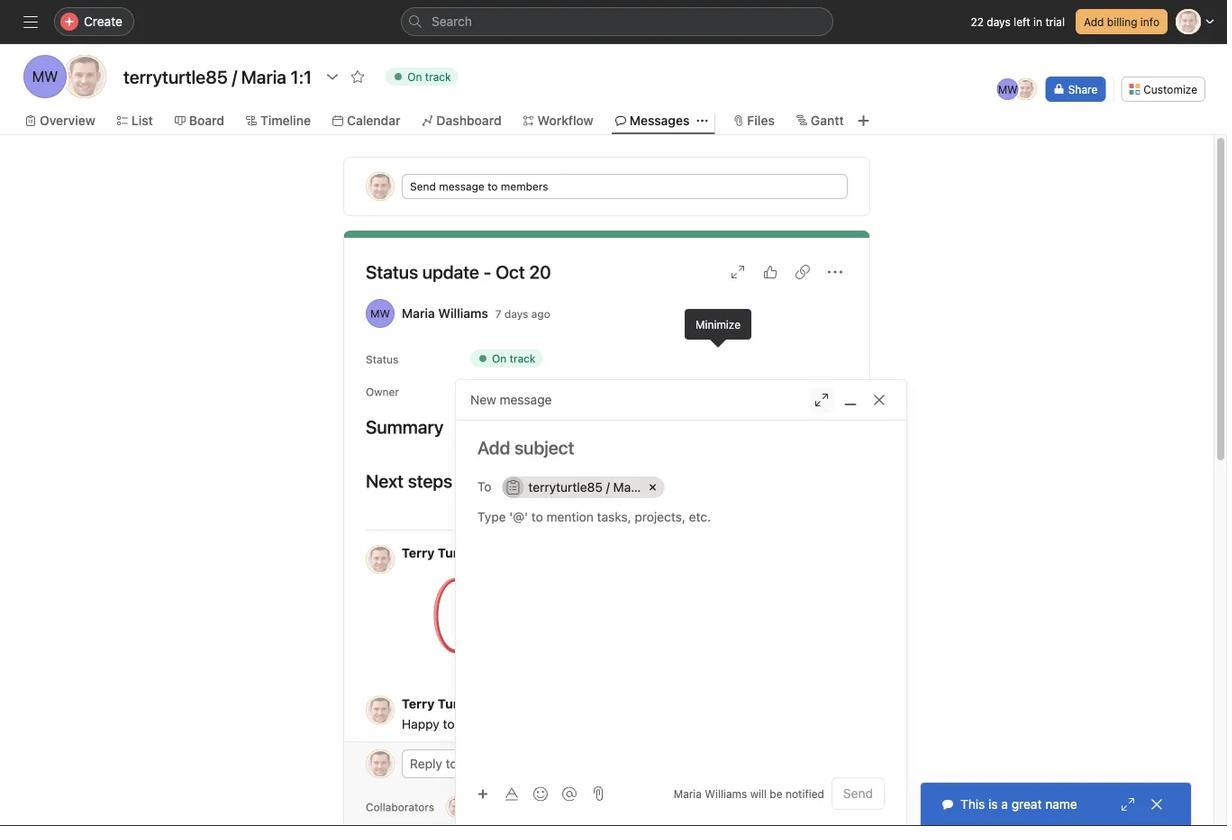 Task type: vqa. For each thing, say whether or not it's contained in the screenshot.
Projects element
no



Task type: locate. For each thing, give the bounding box(es) containing it.
minimize image
[[844, 393, 858, 407]]

williams left will
[[705, 788, 747, 800]]

track up maria williams
[[510, 352, 536, 365]]

add or remove collaborators image down emoji icon
[[529, 802, 540, 813]]

add or remove collaborators image left formatting image
[[471, 797, 493, 818]]

0 horizontal spatial williams
[[438, 306, 488, 321]]

maria williams 7 days ago
[[402, 306, 551, 321]]

send right leave
[[844, 786, 873, 801]]

0 vertical spatial on
[[408, 70, 422, 83]]

mw left maria williams link
[[370, 307, 390, 320]]

close image right minimize image
[[872, 393, 887, 407]]

0 vertical spatial williams
[[438, 306, 488, 321]]

2 turtle from the top
[[438, 697, 475, 712]]

williams for maria williams will be notified
[[705, 788, 747, 800]]

copy link image
[[796, 265, 810, 279]]

maria down update
[[402, 306, 435, 321]]

0 horizontal spatial to
[[443, 717, 455, 732]]

1 vertical spatial send
[[844, 786, 873, 801]]

add billing info button
[[1076, 9, 1168, 34]]

turtle up excited narwhal jumping through ring image at left bottom
[[438, 546, 475, 561]]

terry inside terry turtle happy to see the progress!
[[402, 697, 435, 712]]

0 vertical spatial send
[[410, 180, 436, 193]]

turtle for terry turtle
[[438, 546, 475, 561]]

1 vertical spatial terry turtle link
[[402, 697, 475, 712]]

emoji image
[[534, 787, 548, 802]]

close image
[[872, 393, 887, 407], [1150, 798, 1164, 812]]

0 horizontal spatial send
[[410, 180, 436, 193]]

gantt
[[811, 113, 844, 128]]

0 vertical spatial terry
[[402, 546, 435, 561]]

0 vertical spatial track
[[425, 70, 451, 83]]

tt button
[[366, 545, 395, 574], [366, 696, 395, 725], [366, 750, 395, 779], [446, 797, 468, 818]]

terry turtle happy to see the progress!
[[402, 697, 559, 732]]

terry up happy
[[402, 697, 435, 712]]

1 horizontal spatial close image
[[1150, 798, 1164, 812]]

terry
[[402, 546, 435, 561], [402, 697, 435, 712]]

turtle up see
[[438, 697, 475, 712]]

terry turtle link up happy
[[402, 697, 475, 712]]

maria right /
[[613, 480, 646, 495]]

22 days left in trial
[[971, 15, 1065, 28]]

at mention image
[[562, 787, 577, 802]]

1 turtle from the top
[[438, 546, 475, 561]]

customize
[[1144, 83, 1198, 96]]

tt button up the collaborators
[[366, 750, 395, 779]]

on track up "dashboard" link
[[408, 70, 451, 83]]

1 horizontal spatial on track
[[492, 352, 536, 365]]

calendar link
[[333, 111, 401, 131]]

maria williams will be notified
[[674, 788, 825, 800]]

terryturtle85 / maria 1:1 cell
[[502, 477, 665, 498]]

-
[[484, 261, 492, 283]]

terry turtle link for the 'tt' button on the left of terry turtle
[[402, 546, 475, 561]]

oct
[[496, 261, 525, 283]]

overview link
[[25, 111, 95, 131]]

to left see
[[443, 717, 455, 732]]

on up maria williams
[[492, 352, 507, 365]]

add to starred image
[[351, 69, 365, 84]]

overview
[[40, 113, 95, 128]]

new message
[[470, 393, 552, 407]]

on track
[[408, 70, 451, 83], [492, 352, 536, 365]]

track up "dashboard" link
[[425, 70, 451, 83]]

maria williams link
[[402, 306, 488, 321]]

2 horizontal spatial williams
[[705, 788, 747, 800]]

minimize
[[696, 318, 741, 331]]

leave button
[[772, 791, 848, 824]]

dashboard
[[437, 113, 502, 128]]

track
[[425, 70, 451, 83], [510, 352, 536, 365]]

None text field
[[119, 60, 316, 93]]

status
[[366, 261, 418, 283], [366, 353, 399, 366]]

be
[[770, 788, 783, 800]]

mw left share button
[[998, 83, 1018, 96]]

mw
[[32, 68, 58, 85], [998, 83, 1018, 96], [370, 307, 390, 320]]

0 vertical spatial status
[[366, 261, 418, 283]]

1 vertical spatial on
[[492, 352, 507, 365]]

maria left will
[[674, 788, 702, 800]]

1 vertical spatial days
[[505, 308, 529, 320]]

more actions image
[[828, 265, 843, 279]]

expand this is a great name image
[[1121, 798, 1136, 812]]

trial
[[1046, 15, 1065, 28]]

messages
[[630, 113, 690, 128]]

1 vertical spatial terry
[[402, 697, 435, 712]]

terry turtle link up excited narwhal jumping through ring image at left bottom
[[402, 546, 475, 561]]

1 horizontal spatial williams
[[502, 385, 544, 397]]

leave
[[802, 800, 836, 815]]

timeline link
[[246, 111, 311, 131]]

tt left formatting image
[[450, 801, 464, 814]]

add or remove collaborators image
[[471, 797, 493, 818], [529, 802, 540, 813]]

1 horizontal spatial send
[[844, 786, 873, 801]]

maria down maria williams 7 days ago in the left top of the page
[[470, 385, 499, 397]]

0 horizontal spatial days
[[505, 308, 529, 320]]

tt button left the "insert an object" image
[[446, 797, 468, 818]]

share
[[1069, 83, 1098, 96]]

days
[[987, 15, 1011, 28], [505, 308, 529, 320]]

1 horizontal spatial mw
[[370, 307, 390, 320]]

dialog containing new message
[[456, 380, 907, 827]]

in
[[1034, 15, 1043, 28]]

status for status
[[366, 353, 399, 366]]

1 vertical spatial close image
[[1150, 798, 1164, 812]]

mw up overview link
[[32, 68, 58, 85]]

williams
[[438, 306, 488, 321], [502, 385, 544, 397], [705, 788, 747, 800]]

tt left terry turtle
[[373, 553, 387, 566]]

close image right expand this is a great name "icon" at the bottom right of the page
[[1150, 798, 1164, 812]]

Add subject text field
[[456, 435, 907, 461]]

0 likes. click to like this task image
[[763, 265, 778, 279]]

1 vertical spatial to
[[443, 717, 455, 732]]

files link
[[733, 111, 775, 131]]

williams for maria williams
[[502, 385, 544, 397]]

0 vertical spatial turtle
[[438, 546, 475, 561]]

williams down ago
[[502, 385, 544, 397]]

0 horizontal spatial on track
[[408, 70, 451, 83]]

collaborators
[[366, 801, 435, 814]]

terryturtle85 / maria 1:1
[[529, 480, 664, 495]]

days right '22'
[[987, 15, 1011, 28]]

send message to members button
[[402, 174, 848, 199]]

left
[[1014, 15, 1031, 28]]

williams left the 7
[[438, 306, 488, 321]]

0 vertical spatial days
[[987, 15, 1011, 28]]

members
[[501, 180, 549, 193]]

1 terry from the top
[[402, 546, 435, 561]]

send for send message to members
[[410, 180, 436, 193]]

on inside on track popup button
[[408, 70, 422, 83]]

1 vertical spatial status
[[366, 353, 399, 366]]

send left message
[[410, 180, 436, 193]]

1 horizontal spatial to
[[488, 180, 498, 193]]

a
[[1002, 797, 1009, 812]]

7
[[496, 308, 502, 320]]

terry turtle link for the 'tt' button on the left of happy
[[402, 697, 475, 712]]

2 status from the top
[[366, 353, 399, 366]]

see
[[458, 717, 479, 732]]

status left update
[[366, 261, 418, 283]]

1 vertical spatial on track
[[492, 352, 536, 365]]

toolbar
[[470, 781, 586, 807]]

turtle
[[438, 546, 475, 561], [438, 697, 475, 712]]

add
[[1084, 15, 1104, 28]]

terry down next steps
[[402, 546, 435, 561]]

days right the 7
[[505, 308, 529, 320]]

2 terry turtle link from the top
[[402, 697, 475, 712]]

insert an object image
[[478, 789, 489, 800]]

track inside popup button
[[425, 70, 451, 83]]

messages link
[[615, 111, 690, 131]]

dialog
[[456, 380, 907, 827]]

terry turtle link
[[402, 546, 475, 561], [402, 697, 475, 712]]

2 vertical spatial williams
[[705, 788, 747, 800]]

0 vertical spatial on track
[[408, 70, 451, 83]]

1 terry turtle link from the top
[[402, 546, 475, 561]]

1 horizontal spatial days
[[987, 15, 1011, 28]]

send
[[410, 180, 436, 193], [844, 786, 873, 801]]

1 horizontal spatial track
[[510, 352, 536, 365]]

days inside maria williams 7 days ago
[[505, 308, 529, 320]]

turtle inside terry turtle happy to see the progress!
[[438, 697, 475, 712]]

dashboard link
[[422, 111, 502, 131]]

0 vertical spatial terry turtle link
[[402, 546, 475, 561]]

1 vertical spatial turtle
[[438, 697, 475, 712]]

the
[[482, 717, 501, 732]]

on track inside popup button
[[408, 70, 451, 83]]

message
[[439, 180, 485, 193]]

to
[[488, 180, 498, 193], [443, 717, 455, 732]]

williams inside dialog
[[705, 788, 747, 800]]

tt
[[76, 68, 94, 85], [1019, 83, 1033, 96], [373, 180, 387, 193], [373, 553, 387, 566], [373, 704, 387, 717], [373, 758, 387, 771], [450, 801, 464, 814]]

maria
[[402, 306, 435, 321], [470, 385, 499, 397], [613, 480, 646, 495], [674, 788, 702, 800]]

status up owner
[[366, 353, 399, 366]]

1:1
[[649, 480, 664, 495]]

1 horizontal spatial on
[[492, 352, 507, 365]]

tt left share button
[[1019, 83, 1033, 96]]

great name
[[1012, 797, 1078, 812]]

turtle for terry turtle happy to see the progress!
[[438, 697, 475, 712]]

0 vertical spatial close image
[[872, 393, 887, 407]]

status update - oct 20 link
[[366, 261, 551, 283]]

on track up maria williams
[[492, 352, 536, 365]]

0 vertical spatial to
[[488, 180, 498, 193]]

maria inside terryturtle85 / maria 1:1 cell
[[613, 480, 646, 495]]

0 horizontal spatial on
[[408, 70, 422, 83]]

1 status from the top
[[366, 261, 418, 283]]

happy
[[402, 717, 440, 732]]

add billing info
[[1084, 15, 1160, 28]]

workflow
[[538, 113, 594, 128]]

to
[[478, 479, 492, 494]]

send message to members
[[410, 180, 549, 193]]

terry for terry turtle happy to see the progress!
[[402, 697, 435, 712]]

1 vertical spatial williams
[[502, 385, 544, 397]]

0 horizontal spatial track
[[425, 70, 451, 83]]

timeline
[[260, 113, 311, 128]]

2 terry from the top
[[402, 697, 435, 712]]

info
[[1141, 15, 1160, 28]]

on
[[408, 70, 422, 83], [492, 352, 507, 365]]

to right message
[[488, 180, 498, 193]]

on right add to starred image
[[408, 70, 422, 83]]



Task type: describe. For each thing, give the bounding box(es) containing it.
search list box
[[401, 7, 834, 36]]

on track button
[[378, 64, 466, 89]]

show options image
[[326, 69, 340, 84]]

status for status update - oct 20
[[366, 261, 418, 283]]

tt down calendar
[[373, 180, 387, 193]]

create
[[84, 14, 123, 29]]

search button
[[401, 7, 834, 36]]

terryturtle85
[[529, 480, 603, 495]]

expand popout to full screen image
[[815, 393, 829, 407]]

tt up the 'overview'
[[76, 68, 94, 85]]

maria for maria williams
[[470, 385, 499, 397]]

williams for maria williams 7 days ago
[[438, 306, 488, 321]]

20
[[529, 261, 551, 283]]

terry turtle
[[402, 546, 475, 561]]

tt left happy
[[373, 704, 387, 717]]

maria for maria williams will be notified
[[674, 788, 702, 800]]

tt up the collaborators
[[373, 758, 387, 771]]

terry for terry turtle
[[402, 546, 435, 561]]

excited narwhal jumping through ring image
[[402, 571, 510, 679]]

0 horizontal spatial mw
[[32, 68, 58, 85]]

gantt link
[[797, 111, 844, 131]]

list link
[[117, 111, 153, 131]]

status update - oct 20
[[366, 261, 551, 283]]

to inside button
[[488, 180, 498, 193]]

customize button
[[1121, 77, 1206, 102]]

ago
[[532, 308, 551, 320]]

summary
[[366, 416, 444, 438]]

notified
[[786, 788, 825, 800]]

owner
[[366, 386, 399, 398]]

this
[[961, 797, 985, 812]]

workflow link
[[523, 111, 594, 131]]

tab actions image
[[697, 115, 708, 126]]

2 horizontal spatial mw
[[998, 83, 1018, 96]]

add tab image
[[857, 114, 871, 128]]

0 horizontal spatial close image
[[872, 393, 887, 407]]

terryturtle85 / maria 1:1 row
[[502, 475, 881, 503]]

send button
[[832, 778, 885, 810]]

files
[[748, 113, 775, 128]]

billing
[[1108, 15, 1138, 28]]

is
[[989, 797, 998, 812]]

maria williams
[[470, 385, 544, 397]]

maria for maria williams 7 days ago
[[402, 306, 435, 321]]

0 horizontal spatial add or remove collaborators image
[[471, 797, 493, 818]]

tt button left happy
[[366, 696, 395, 725]]

progress!
[[504, 717, 559, 732]]

board
[[189, 113, 224, 128]]

22
[[971, 15, 984, 28]]

minimize tooltip
[[685, 309, 752, 345]]

1 vertical spatial track
[[510, 352, 536, 365]]

send for send
[[844, 786, 873, 801]]

share button
[[1046, 77, 1106, 102]]

formatting image
[[505, 787, 519, 802]]

list
[[131, 113, 153, 128]]

this is a great name
[[961, 797, 1078, 812]]

update
[[423, 261, 479, 283]]

search
[[432, 14, 472, 29]]

will
[[750, 788, 767, 800]]

tt button left terry turtle
[[366, 545, 395, 574]]

to inside terry turtle happy to see the progress!
[[443, 717, 455, 732]]

create button
[[54, 7, 134, 36]]

full screen image
[[731, 265, 745, 279]]

next steps
[[366, 470, 453, 492]]

expand sidebar image
[[23, 14, 38, 29]]

1 horizontal spatial add or remove collaborators image
[[529, 802, 540, 813]]

calendar
[[347, 113, 401, 128]]

/
[[606, 480, 610, 495]]

board link
[[175, 111, 224, 131]]



